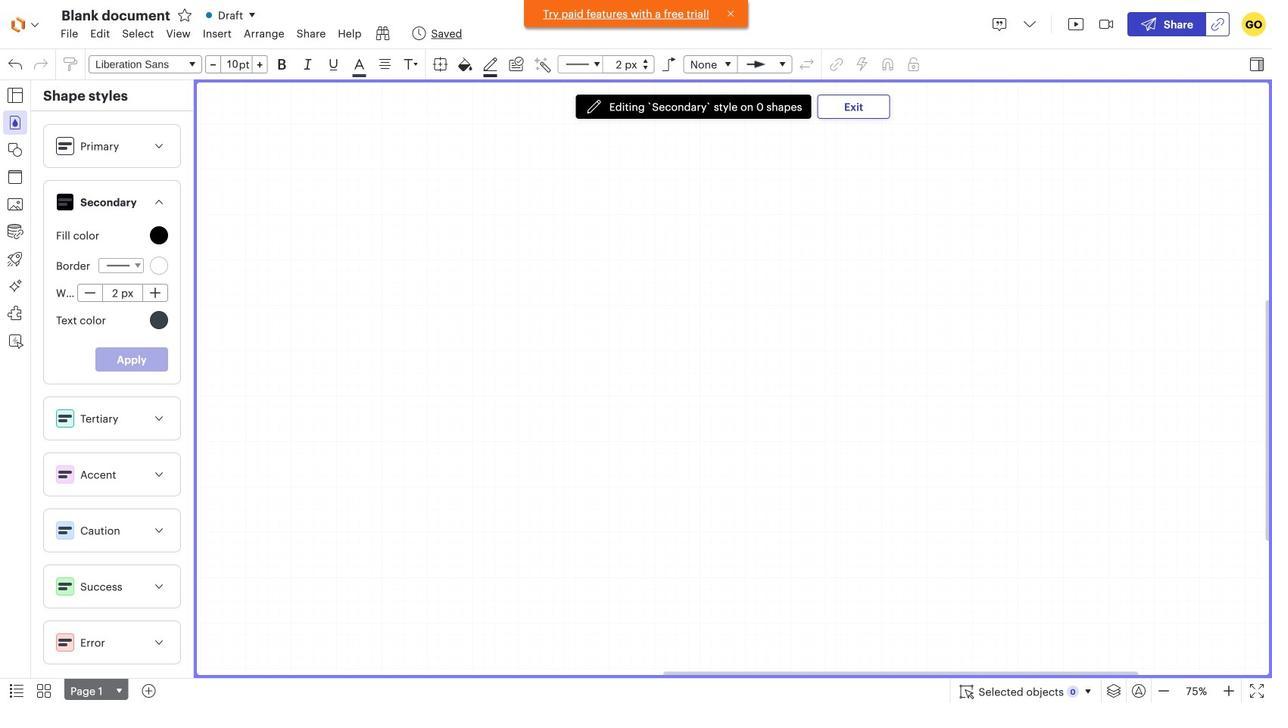 Task type: vqa. For each thing, say whether or not it's contained in the screenshot.
text field
yes



Task type: describe. For each thing, give the bounding box(es) containing it.
Width text field
[[102, 285, 143, 301]]



Task type: locate. For each thing, give the bounding box(es) containing it.
None text field
[[609, 57, 637, 72], [1177, 683, 1216, 700], [609, 57, 637, 72], [1177, 683, 1216, 700]]

None text field
[[58, 7, 175, 23], [223, 57, 238, 72], [58, 7, 175, 23], [223, 57, 238, 72]]



